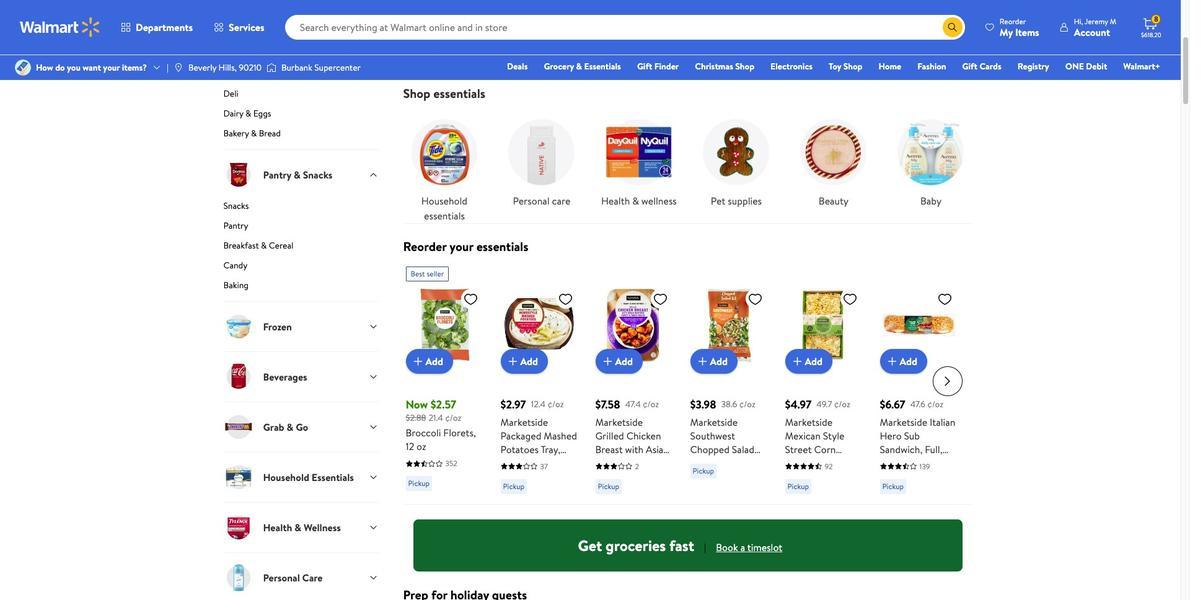 Task type: describe. For each thing, give the bounding box(es) containing it.
how
[[36, 61, 53, 74]]

grocery
[[544, 60, 574, 73]]

& for snacks
[[294, 168, 301, 182]]

oz inside $3.98 38.6 ¢/oz marketside southwest chopped salad kit, 10.3 oz bag, fresh
[[726, 456, 735, 470]]

services button
[[203, 12, 275, 42]]

sweet
[[632, 456, 658, 470]]

care
[[302, 571, 323, 585]]

beverly hills, 90210
[[188, 61, 262, 74]]

¢/oz for $6.67
[[928, 398, 944, 410]]

pantry & snacks button
[[224, 149, 379, 200]]

mexican
[[785, 429, 821, 443]]

snacks inside pantry & snacks dropdown button
[[303, 168, 333, 182]]

pantry for &
[[263, 168, 292, 182]]

one debit link
[[1060, 60, 1113, 73]]

& for seafood
[[533, 56, 539, 69]]

candy inside list
[[918, 56, 945, 69]]

groceries
[[606, 535, 666, 556]]

fresh for fresh produce
[[224, 48, 244, 60]]

gift for gift cards
[[963, 60, 978, 73]]

add button for $7.58
[[596, 349, 643, 374]]

meat & seafood
[[224, 68, 284, 80]]

burbank
[[281, 61, 312, 74]]

pickup down 12
[[408, 478, 430, 489]]

add to cart image for marketside southwest chopped salad kit, 10.3 oz bag, fresh image
[[695, 354, 710, 369]]

household essentials
[[263, 471, 354, 484]]

$7.58
[[596, 397, 620, 412]]

shop inside toy shop link
[[844, 60, 863, 73]]

meat for meat & seafood
[[508, 56, 530, 69]]

& for wellness
[[633, 194, 639, 208]]

product group containing $3.98
[[690, 262, 768, 499]]

reorder my items
[[1000, 16, 1040, 39]]

reorder for my
[[1000, 16, 1026, 26]]

14oz,
[[880, 456, 901, 470]]

oz inside $7.58 47.4 ¢/oz marketside grilled chicken breast with asian inspired sweet & tangy sauce, 16 oz
[[596, 484, 605, 497]]

& inside $7.58 47.4 ¢/oz marketside grilled chicken breast with asian inspired sweet & tangy sauce, 16 oz
[[661, 456, 667, 470]]

burbank supercenter
[[281, 61, 361, 74]]

essentials inside dropdown button
[[312, 471, 354, 484]]

shop all
[[224, 28, 254, 40]]

47.6
[[911, 398, 926, 410]]

walmart+ link
[[1118, 60, 1166, 73]]

& for bread
[[251, 127, 257, 140]]

pickup down 24oz
[[503, 481, 525, 492]]

pet
[[711, 194, 726, 208]]

add to favorites list, marketside mexican style street corn flatbread pizza, 10 oz (fresh) image
[[843, 291, 858, 307]]

beverages button
[[224, 352, 379, 402]]

one
[[1066, 60, 1084, 73]]

home link
[[873, 60, 907, 73]]

shop all link
[[224, 28, 379, 45]]

pet supplies link
[[695, 111, 778, 208]]

fashion link
[[912, 60, 952, 73]]

personal for personal care
[[513, 194, 550, 208]]

(refrigerated)
[[501, 470, 562, 484]]

hi, jeremy m account
[[1074, 16, 1117, 39]]

marketside italian hero sub sandwich, full, 14oz, 1 count (fresh) image
[[880, 286, 958, 364]]

$2.97
[[501, 397, 526, 412]]

items
[[1016, 25, 1040, 39]]

food for frozen food
[[742, 56, 762, 69]]

0 horizontal spatial pantry
[[224, 220, 248, 232]]

fresh food link
[[403, 0, 486, 70]]

0 horizontal spatial baking
[[224, 279, 249, 291]]

florets,
[[444, 426, 476, 440]]

$4.97 49.7 ¢/oz marketside mexican style street corn flatbread pizza, 10 oz (fresh)
[[785, 397, 852, 484]]

& for seafood
[[245, 68, 251, 80]]

household essentials button
[[224, 452, 379, 502]]

breast
[[596, 443, 623, 456]]

2
[[635, 461, 639, 472]]

health & wellness link
[[598, 111, 680, 208]]

meat & seafood link
[[224, 68, 379, 85]]

eggs
[[253, 107, 271, 120]]

baking link for frozen food link
[[793, 0, 875, 70]]

departments
[[136, 20, 193, 34]]

home
[[879, 60, 902, 73]]

wellness
[[304, 521, 341, 534]]

book a timeslot
[[716, 541, 783, 554]]

add to favorites list, broccoli florets, 12 oz image
[[463, 291, 478, 307]]

health & wellness
[[263, 521, 341, 534]]

pickup down flatbread
[[788, 481, 809, 492]]

health for health & wellness
[[263, 521, 292, 534]]

now
[[406, 397, 428, 412]]

$618.20
[[1142, 30, 1162, 39]]

broccoli
[[406, 426, 441, 440]]

frozen for frozen
[[263, 320, 292, 333]]

next slide for product carousel list image
[[933, 367, 963, 397]]

supplies
[[728, 194, 762, 208]]

cereal
[[269, 239, 294, 252]]

47.4
[[625, 398, 641, 410]]

frozen food
[[711, 56, 762, 69]]

gift for gift finder
[[637, 60, 653, 73]]

marketside packaged mashed potatoes tray, 24oz (refrigerated) image
[[501, 286, 578, 364]]

6 add from the left
[[900, 355, 918, 368]]

baking link for the bottom 'candy' link
[[224, 279, 379, 301]]

10
[[785, 470, 795, 484]]

registry link
[[1012, 60, 1055, 73]]

& for go
[[287, 420, 293, 434]]

list containing household essentials
[[396, 101, 980, 223]]

seafood
[[542, 56, 576, 69]]

fresh food
[[422, 56, 467, 69]]

household for household essentials
[[263, 471, 309, 484]]

all
[[244, 28, 254, 40]]

broccoli florets, 12 oz image
[[406, 286, 483, 364]]

(fresh) for $6.67
[[880, 470, 910, 484]]

add to cart image for broccoli florets, 12 oz image
[[411, 354, 426, 369]]

2 vertical spatial essentials
[[477, 238, 529, 255]]

walmart image
[[20, 17, 100, 37]]

cards
[[980, 60, 1002, 73]]

4 add to cart image from the left
[[885, 354, 900, 369]]

want
[[83, 61, 101, 74]]

product group containing $2.97
[[501, 262, 578, 499]]

fast
[[670, 535, 694, 556]]

gift finder link
[[632, 60, 685, 73]]

$2.57
[[431, 397, 456, 412]]

go
[[296, 420, 308, 434]]

$6.67
[[880, 397, 906, 412]]

add button for $2.97
[[501, 349, 548, 374]]

pantry for staples
[[609, 56, 637, 69]]

139
[[920, 461, 930, 472]]

fresh for fresh food
[[422, 56, 445, 69]]

electronics link
[[765, 60, 818, 73]]

timeslot
[[748, 541, 783, 554]]

add to cart image for $4.97
[[790, 354, 805, 369]]

kit,
[[690, 456, 705, 470]]

8
[[1154, 14, 1159, 24]]

seller
[[427, 268, 444, 279]]

shop inside shop all link
[[224, 28, 242, 40]]

Search search field
[[285, 15, 965, 40]]

shop inside christmas shop link
[[736, 60, 755, 73]]

21.4
[[429, 412, 443, 424]]

hi,
[[1074, 16, 1083, 26]]

& for eggs
[[246, 107, 251, 120]]

street
[[785, 443, 812, 456]]

with
[[625, 443, 644, 456]]

pantry & snacks
[[263, 168, 333, 182]]

marketside mexican style street corn flatbread pizza, 10 oz (fresh) image
[[785, 286, 863, 364]]

one debit
[[1066, 60, 1108, 73]]

16
[[653, 470, 661, 484]]

$3.98
[[690, 397, 717, 412]]

seafood
[[253, 68, 284, 80]]

add for $7.58
[[615, 355, 633, 368]]

book
[[716, 541, 738, 554]]

frozen for frozen food
[[711, 56, 740, 69]]

pickup down chopped
[[693, 466, 714, 476]]

¢/oz for $7.58
[[643, 398, 659, 410]]

southwest
[[690, 429, 735, 443]]

¢/oz for $4.97
[[834, 398, 851, 410]]

beverly
[[188, 61, 217, 74]]

pickup down inspired
[[598, 481, 619, 492]]

0 horizontal spatial candy
[[224, 259, 248, 272]]



Task type: vqa. For each thing, say whether or not it's contained in the screenshot.
the $7.95
no



Task type: locate. For each thing, give the bounding box(es) containing it.
¢/oz inside the $4.97 49.7 ¢/oz marketside mexican style street corn flatbread pizza, 10 oz (fresh)
[[834, 398, 851, 410]]

marketside down $2.97
[[501, 415, 548, 429]]

1 vertical spatial reorder
[[403, 238, 447, 255]]

your
[[103, 61, 120, 74], [450, 238, 474, 255]]

marketside down '$4.97'
[[785, 415, 833, 429]]

6 add button from the left
[[880, 349, 928, 374]]

fresh up shop essentials in the top of the page
[[422, 56, 445, 69]]

| right items?
[[167, 61, 169, 74]]

marketside inside $3.98 38.6 ¢/oz marketside southwest chopped salad kit, 10.3 oz bag, fresh
[[690, 415, 738, 429]]

0 horizontal spatial essentials
[[312, 471, 354, 484]]

0 vertical spatial pantry
[[609, 56, 637, 69]]

0 horizontal spatial meat
[[224, 68, 243, 80]]

0 horizontal spatial health
[[263, 521, 292, 534]]

food up shop essentials in the top of the page
[[447, 56, 467, 69]]

fresh produce link
[[224, 48, 379, 65]]

2 list from the top
[[396, 101, 980, 223]]

essentials for shop essentials
[[434, 85, 486, 102]]

add button for $4.97
[[785, 349, 833, 374]]

 image left how
[[15, 60, 31, 76]]

essentials right grocery
[[584, 60, 621, 73]]

1 add to cart image from the left
[[506, 354, 521, 369]]

marketside for $3.98
[[690, 415, 738, 429]]

10.3
[[707, 456, 723, 470]]

¢/oz for $2.97
[[548, 398, 564, 410]]

meat & seafood link
[[501, 0, 583, 70]]

sandwich,
[[880, 443, 923, 456]]

pizza,
[[828, 456, 852, 470]]

1 horizontal spatial meat
[[508, 56, 530, 69]]

¢/oz right the 49.7
[[834, 398, 851, 410]]

add to cart image for $7.58
[[601, 354, 615, 369]]

snacks link
[[224, 200, 379, 217]]

frozen button
[[224, 301, 379, 352]]

¢/oz
[[548, 398, 564, 410], [643, 398, 659, 410], [740, 398, 756, 410], [834, 398, 851, 410], [928, 398, 944, 410], [445, 412, 461, 424]]

corn
[[814, 443, 836, 456]]

 image left beverly
[[174, 63, 183, 73]]

baking right electronics link at the top right
[[820, 56, 848, 69]]

dairy
[[224, 107, 243, 120]]

1 horizontal spatial your
[[450, 238, 474, 255]]

health & wellness
[[601, 194, 677, 208]]

marketside down '$7.58'
[[596, 415, 643, 429]]

add for $2.97
[[521, 355, 538, 368]]

2 vertical spatial pantry
[[224, 220, 248, 232]]

0 vertical spatial household
[[422, 194, 468, 208]]

 image for beverly
[[174, 63, 183, 73]]

¢/oz inside now $2.57 $2.88 21.4 ¢/oz broccoli florets, 12 oz
[[445, 412, 461, 424]]

& inside "dropdown button"
[[295, 521, 301, 534]]

1 add button from the left
[[406, 349, 453, 374]]

meat for meat & seafood
[[224, 68, 243, 80]]

debit
[[1086, 60, 1108, 73]]

reorder up best seller
[[403, 238, 447, 255]]

add button for $3.98
[[690, 349, 738, 374]]

0 vertical spatial |
[[167, 61, 169, 74]]

5 add from the left
[[805, 355, 823, 368]]

asian
[[646, 443, 669, 456]]

& inside dropdown button
[[287, 420, 293, 434]]

add up 12.4
[[521, 355, 538, 368]]

0 vertical spatial your
[[103, 61, 120, 74]]

add button
[[406, 349, 453, 374], [501, 349, 548, 374], [596, 349, 643, 374], [690, 349, 738, 374], [785, 349, 833, 374], [880, 349, 928, 374]]

add to cart image up '$7.58'
[[601, 354, 615, 369]]

2 add button from the left
[[501, 349, 548, 374]]

marketside down $6.67
[[880, 415, 928, 429]]

1 horizontal spatial baking
[[820, 56, 848, 69]]

1 horizontal spatial reorder
[[1000, 16, 1026, 26]]

marketside inside $6.67 47.6 ¢/oz marketside italian hero sub sandwich, full, 14oz, 1 count (fresh)
[[880, 415, 928, 429]]

1 horizontal spatial health
[[601, 194, 630, 208]]

pickup down 14oz,
[[883, 481, 904, 492]]

add to cart image for $2.97
[[506, 354, 521, 369]]

1 vertical spatial baking link
[[224, 279, 379, 301]]

6 product group from the left
[[880, 262, 958, 499]]

get
[[578, 535, 602, 556]]

0 horizontal spatial household
[[263, 471, 309, 484]]

health inside "dropdown button"
[[263, 521, 292, 534]]

reorder for your
[[403, 238, 447, 255]]

1 vertical spatial personal
[[263, 571, 300, 585]]

(fresh) inside $6.67 47.6 ¢/oz marketside italian hero sub sandwich, full, 14oz, 1 count (fresh)
[[880, 470, 910, 484]]

add to cart image
[[506, 354, 521, 369], [601, 354, 615, 369], [790, 354, 805, 369], [885, 354, 900, 369]]

gift left the cards
[[963, 60, 978, 73]]

meat left seafood
[[508, 56, 530, 69]]

frozen
[[711, 56, 740, 69], [263, 320, 292, 333]]

items?
[[122, 61, 147, 74]]

1 add to cart image from the left
[[411, 354, 426, 369]]

0 horizontal spatial personal
[[263, 571, 300, 585]]

food for fresh food
[[447, 56, 467, 69]]

pantry
[[609, 56, 637, 69], [263, 168, 292, 182], [224, 220, 248, 232]]

1 vertical spatial candy
[[224, 259, 248, 272]]

1 vertical spatial essentials
[[424, 209, 465, 223]]

5 add button from the left
[[785, 349, 833, 374]]

add
[[426, 355, 443, 368], [521, 355, 538, 368], [615, 355, 633, 368], [710, 355, 728, 368], [805, 355, 823, 368], [900, 355, 918, 368]]

grab & go button
[[224, 402, 379, 452]]

your down household essentials
[[450, 238, 474, 255]]

add to favorites list, marketside southwest chopped salad kit, 10.3 oz bag, fresh image
[[748, 291, 763, 307]]

jeremy
[[1085, 16, 1109, 26]]

essentials up "reorder your essentials"
[[424, 209, 465, 223]]

list
[[396, 0, 980, 70], [396, 101, 980, 223]]

 image for how
[[15, 60, 31, 76]]

2 marketside from the left
[[596, 415, 643, 429]]

deals link
[[502, 60, 534, 73]]

1 vertical spatial candy link
[[224, 259, 379, 277]]

household essentials
[[422, 194, 468, 223]]

1 horizontal spatial frozen
[[711, 56, 740, 69]]

household inside household essentials dropdown button
[[263, 471, 309, 484]]

oz inside the $4.97 49.7 ¢/oz marketside mexican style street corn flatbread pizza, 10 oz (fresh)
[[797, 470, 806, 484]]

oz down inspired
[[596, 484, 605, 497]]

0 vertical spatial candy link
[[890, 0, 973, 70]]

2 horizontal spatial pantry
[[609, 56, 637, 69]]

¢/oz inside $6.67 47.6 ¢/oz marketside italian hero sub sandwich, full, 14oz, 1 count (fresh)
[[928, 398, 944, 410]]

add button up $2.97
[[501, 349, 548, 374]]

1 vertical spatial frozen
[[263, 320, 292, 333]]

fresh down chopped
[[690, 470, 714, 484]]

1 vertical spatial pantry
[[263, 168, 292, 182]]

baking inside list
[[820, 56, 848, 69]]

0 horizontal spatial baking link
[[224, 279, 379, 301]]

| left book
[[704, 541, 706, 554]]

1 horizontal spatial gift
[[963, 60, 978, 73]]

(fresh) inside the $4.97 49.7 ¢/oz marketside mexican style street corn flatbread pizza, 10 oz (fresh)
[[809, 470, 839, 484]]

1 horizontal spatial essentials
[[584, 60, 621, 73]]

add button up '$4.97'
[[785, 349, 833, 374]]

1 (fresh) from the left
[[809, 470, 839, 484]]

m
[[1110, 16, 1117, 26]]

0 horizontal spatial gift
[[637, 60, 653, 73]]

3 marketside from the left
[[690, 415, 738, 429]]

personal
[[513, 194, 550, 208], [263, 571, 300, 585]]

¢/oz right 12.4
[[548, 398, 564, 410]]

1 vertical spatial health
[[263, 521, 292, 534]]

& for essentials
[[576, 60, 582, 73]]

pantry left "staples"
[[609, 56, 637, 69]]

1 horizontal spatial personal
[[513, 194, 550, 208]]

marketside inside $7.58 47.4 ¢/oz marketside grilled chicken breast with asian inspired sweet & tangy sauce, 16 oz
[[596, 415, 643, 429]]

baby link
[[890, 111, 973, 208]]

personal inside personal care link
[[513, 194, 550, 208]]

8 $618.20
[[1142, 14, 1162, 39]]

product group containing $6.67
[[880, 262, 958, 499]]

mashed
[[544, 429, 577, 443]]

household down grab & go
[[263, 471, 309, 484]]

3 product group from the left
[[596, 262, 673, 499]]

product group
[[406, 262, 483, 499], [501, 262, 578, 499], [596, 262, 673, 499], [690, 262, 768, 499], [785, 262, 863, 499], [880, 262, 958, 499]]

¢/oz inside $3.98 38.6 ¢/oz marketside southwest chopped salad kit, 10.3 oz bag, fresh
[[740, 398, 756, 410]]

2 product group from the left
[[501, 262, 578, 499]]

& for cereal
[[261, 239, 267, 252]]

toy
[[829, 60, 842, 73]]

pantry up breakfast
[[224, 220, 248, 232]]

1 vertical spatial household
[[263, 471, 309, 484]]

1 horizontal spatial add to cart image
[[695, 354, 710, 369]]

beauty link
[[793, 111, 875, 208]]

92
[[825, 461, 833, 472]]

health for health & wellness
[[601, 194, 630, 208]]

2 add from the left
[[521, 355, 538, 368]]

essentials up wellness
[[312, 471, 354, 484]]

add up $2.57
[[426, 355, 443, 368]]

2 horizontal spatial  image
[[267, 61, 277, 74]]

 image down the produce
[[267, 61, 277, 74]]

oz inside now $2.57 $2.88 21.4 ¢/oz broccoli florets, 12 oz
[[417, 440, 426, 454]]

1 vertical spatial |
[[704, 541, 706, 554]]

1 vertical spatial snacks
[[224, 200, 249, 212]]

0 vertical spatial reorder
[[1000, 16, 1026, 26]]

0 horizontal spatial fresh
[[224, 48, 244, 60]]

$2.88
[[406, 412, 426, 424]]

product group containing $7.58
[[596, 262, 673, 499]]

household inside household essentials 'link'
[[422, 194, 468, 208]]

marketside grilled chicken breast with asian inspired sweet & tangy sauce, 16 oz image
[[596, 286, 673, 364]]

tangy
[[596, 470, 620, 484]]

& for wellness
[[295, 521, 301, 534]]

health
[[601, 194, 630, 208], [263, 521, 292, 534]]

gift finder
[[637, 60, 679, 73]]

product group containing now $2.57
[[406, 262, 483, 499]]

marketside for $7.58
[[596, 415, 643, 429]]

1 gift from the left
[[637, 60, 653, 73]]

0 horizontal spatial your
[[103, 61, 120, 74]]

¢/oz for $3.98
[[740, 398, 756, 410]]

4 add from the left
[[710, 355, 728, 368]]

0 horizontal spatial add to cart image
[[411, 354, 426, 369]]

0 horizontal spatial food
[[447, 56, 467, 69]]

0 vertical spatial health
[[601, 194, 630, 208]]

oz
[[417, 440, 426, 454], [726, 456, 735, 470], [797, 470, 806, 484], [596, 484, 605, 497]]

add to cart image up $2.97
[[506, 354, 521, 369]]

add button up now
[[406, 349, 453, 374]]

snacks up breakfast
[[224, 200, 249, 212]]

1 horizontal spatial (fresh)
[[880, 470, 910, 484]]

2 (fresh) from the left
[[880, 470, 910, 484]]

1 product group from the left
[[406, 262, 483, 499]]

&
[[533, 56, 539, 69], [576, 60, 582, 73], [245, 68, 251, 80], [246, 107, 251, 120], [251, 127, 257, 140], [294, 168, 301, 182], [633, 194, 639, 208], [261, 239, 267, 252], [287, 420, 293, 434], [661, 456, 667, 470], [295, 521, 301, 534]]

personal care
[[263, 571, 323, 585]]

0 horizontal spatial snacks
[[224, 200, 249, 212]]

shop right christmas
[[736, 60, 755, 73]]

1 horizontal spatial food
[[742, 56, 762, 69]]

¢/oz right "38.6"
[[740, 398, 756, 410]]

candy down breakfast
[[224, 259, 248, 272]]

90210
[[239, 61, 262, 74]]

reorder
[[1000, 16, 1026, 26], [403, 238, 447, 255]]

household for household essentials
[[422, 194, 468, 208]]

pantry inside dropdown button
[[263, 168, 292, 182]]

add to cart image up $3.98
[[695, 354, 710, 369]]

grab & go
[[263, 420, 308, 434]]

5 product group from the left
[[785, 262, 863, 499]]

2 gift from the left
[[963, 60, 978, 73]]

1 marketside from the left
[[501, 415, 548, 429]]

search icon image
[[948, 22, 958, 32]]

add for $3.98
[[710, 355, 728, 368]]

3 add from the left
[[615, 355, 633, 368]]

salad
[[732, 443, 755, 456]]

marketside inside the $4.97 49.7 ¢/oz marketside mexican style street corn flatbread pizza, 10 oz (fresh)
[[785, 415, 833, 429]]

¢/oz inside $2.97 12.4 ¢/oz marketside packaged mashed potatoes tray, 24oz (refrigerated)
[[548, 398, 564, 410]]

¢/oz inside $7.58 47.4 ¢/oz marketside grilled chicken breast with asian inspired sweet & tangy sauce, 16 oz
[[643, 398, 659, 410]]

deals
[[507, 60, 528, 73]]

add button up $3.98
[[690, 349, 738, 374]]

(fresh) down the sandwich,
[[880, 470, 910, 484]]

list containing fresh food
[[396, 0, 980, 70]]

4 add button from the left
[[690, 349, 738, 374]]

frozen food link
[[695, 0, 778, 70]]

Walmart Site-Wide search field
[[285, 15, 965, 40]]

oz right 12
[[417, 440, 426, 454]]

0 horizontal spatial reorder
[[403, 238, 447, 255]]

4 product group from the left
[[690, 262, 768, 499]]

2 horizontal spatial fresh
[[690, 470, 714, 484]]

add to favorites list, marketside grilled chicken breast with asian inspired sweet & tangy sauce, 16 oz image
[[653, 291, 668, 307]]

0 vertical spatial snacks
[[303, 168, 333, 182]]

add to cart image up $6.67
[[885, 354, 900, 369]]

hills,
[[219, 61, 237, 74]]

fresh up hills,
[[224, 48, 244, 60]]

4 marketside from the left
[[785, 415, 833, 429]]

sauce,
[[623, 470, 650, 484]]

¢/oz right 47.6
[[928, 398, 944, 410]]

$4.97
[[785, 397, 812, 412]]

care
[[552, 194, 571, 208]]

(fresh) down corn
[[809, 470, 839, 484]]

2 add to cart image from the left
[[601, 354, 615, 369]]

personal left care
[[513, 194, 550, 208]]

12.4
[[531, 398, 546, 410]]

5 marketside from the left
[[880, 415, 928, 429]]

1 horizontal spatial candy
[[918, 56, 945, 69]]

add up the 49.7
[[805, 355, 823, 368]]

shop essentials
[[403, 85, 486, 102]]

0 vertical spatial essentials
[[584, 60, 621, 73]]

meat up deli
[[224, 68, 243, 80]]

toy shop
[[829, 60, 863, 73]]

product group containing $4.97
[[785, 262, 863, 499]]

$6.67 47.6 ¢/oz marketside italian hero sub sandwich, full, 14oz, 1 count (fresh)
[[880, 397, 956, 484]]

0 vertical spatial essentials
[[434, 85, 486, 102]]

0 horizontal spatial frozen
[[263, 320, 292, 333]]

services
[[229, 20, 265, 34]]

account
[[1074, 25, 1111, 39]]

1 horizontal spatial fresh
[[422, 56, 445, 69]]

household up "reorder your essentials"
[[422, 194, 468, 208]]

produce
[[246, 48, 277, 60]]

1 vertical spatial list
[[396, 101, 980, 223]]

1 vertical spatial essentials
[[312, 471, 354, 484]]

1 horizontal spatial snacks
[[303, 168, 333, 182]]

1 horizontal spatial candy link
[[890, 0, 973, 70]]

household
[[422, 194, 468, 208], [263, 471, 309, 484]]

(fresh) for $4.97
[[809, 470, 839, 484]]

1 list from the top
[[396, 0, 980, 70]]

baking
[[820, 56, 848, 69], [224, 279, 249, 291]]

0 vertical spatial frozen
[[711, 56, 740, 69]]

fresh inside $3.98 38.6 ¢/oz marketside southwest chopped salad kit, 10.3 oz bag, fresh
[[690, 470, 714, 484]]

dairy & eggs link
[[224, 107, 379, 125]]

baking link
[[793, 0, 875, 70], [224, 279, 379, 301]]

fashion
[[918, 60, 947, 73]]

1 horizontal spatial household
[[422, 194, 468, 208]]

your right want
[[103, 61, 120, 74]]

352
[[446, 459, 457, 469]]

inspired
[[596, 456, 630, 470]]

& inside dropdown button
[[294, 168, 301, 182]]

reorder inside reorder my items
[[1000, 16, 1026, 26]]

reorder up registry
[[1000, 16, 1026, 26]]

snacks
[[303, 168, 333, 182], [224, 200, 249, 212]]

marketside southwest chopped salad kit, 10.3 oz bag, fresh image
[[690, 286, 768, 364]]

add button up '$7.58'
[[596, 349, 643, 374]]

¢/oz right 47.4 on the right bottom of the page
[[643, 398, 659, 410]]

add up 47.6
[[900, 355, 918, 368]]

3 add to cart image from the left
[[790, 354, 805, 369]]

fresh
[[224, 48, 244, 60], [422, 56, 445, 69], [690, 470, 714, 484]]

candy right 'home' link
[[918, 56, 945, 69]]

gift left finder
[[637, 60, 653, 73]]

essentials inside household essentials
[[424, 209, 465, 223]]

add to cart image
[[411, 354, 426, 369], [695, 354, 710, 369]]

personal left care on the bottom
[[263, 571, 300, 585]]

$3.98 38.6 ¢/oz marketside southwest chopped salad kit, 10.3 oz bag, fresh
[[690, 397, 756, 484]]

oz right 10.3
[[726, 456, 735, 470]]

reorder your essentials
[[403, 238, 529, 255]]

marketside for $4.97
[[785, 415, 833, 429]]

0 vertical spatial candy
[[918, 56, 945, 69]]

marketside down $3.98
[[690, 415, 738, 429]]

candy
[[918, 56, 945, 69], [224, 259, 248, 272]]

shop right toy
[[844, 60, 863, 73]]

1 horizontal spatial baking link
[[793, 0, 875, 70]]

baby
[[921, 194, 942, 208]]

add to cart image up now
[[411, 354, 426, 369]]

snacks up snacks link
[[303, 168, 333, 182]]

add to cart image up '$4.97'
[[790, 354, 805, 369]]

1 horizontal spatial |
[[704, 541, 706, 554]]

marketside for $6.67
[[880, 415, 928, 429]]

add up 47.4 on the right bottom of the page
[[615, 355, 633, 368]]

essentials down fresh food
[[434, 85, 486, 102]]

add up "38.6"
[[710, 355, 728, 368]]

¢/oz up 'florets,'
[[445, 412, 461, 424]]

0 horizontal spatial |
[[167, 61, 169, 74]]

baking down breakfast
[[224, 279, 249, 291]]

essentials down personal care
[[477, 238, 529, 255]]

0 vertical spatial personal
[[513, 194, 550, 208]]

essentials for household essentials
[[424, 209, 465, 223]]

0 horizontal spatial  image
[[15, 60, 31, 76]]

0 horizontal spatial (fresh)
[[809, 470, 839, 484]]

1 food from the left
[[447, 56, 467, 69]]

packaged
[[501, 429, 542, 443]]

1
[[904, 456, 907, 470]]

1 horizontal spatial pantry
[[263, 168, 292, 182]]

add to favorites list, marketside packaged mashed potatoes tray, 24oz (refrigerated) image
[[558, 291, 573, 307]]

bag,
[[738, 456, 756, 470]]

food right christmas
[[742, 56, 762, 69]]

1 vertical spatial baking
[[224, 279, 249, 291]]

1 vertical spatial your
[[450, 238, 474, 255]]

 image
[[15, 60, 31, 76], [267, 61, 277, 74], [174, 63, 183, 73]]

1 horizontal spatial  image
[[174, 63, 183, 73]]

snacks inside snacks link
[[224, 200, 249, 212]]

personal for personal care
[[263, 571, 300, 585]]

 image for burbank
[[267, 61, 277, 74]]

0 vertical spatial baking
[[820, 56, 848, 69]]

personal inside 'personal care' dropdown button
[[263, 571, 300, 585]]

2 add to cart image from the left
[[695, 354, 710, 369]]

marketside inside $2.97 12.4 ¢/oz marketside packaged mashed potatoes tray, 24oz (refrigerated)
[[501, 415, 548, 429]]

shop left all
[[224, 28, 242, 40]]

oz right 10
[[797, 470, 806, 484]]

add button up $6.67
[[880, 349, 928, 374]]

1 add from the left
[[426, 355, 443, 368]]

finder
[[655, 60, 679, 73]]

shop down fresh food
[[403, 85, 431, 102]]

3 add button from the left
[[596, 349, 643, 374]]

grocery & essentials link
[[538, 60, 627, 73]]

bakery
[[224, 127, 249, 140]]

essentials
[[584, 60, 621, 73], [312, 471, 354, 484]]

pantry up snacks link
[[263, 168, 292, 182]]

food
[[447, 56, 467, 69], [742, 56, 762, 69]]

marketside for $2.97
[[501, 415, 548, 429]]

0 vertical spatial baking link
[[793, 0, 875, 70]]

add to favorites list, marketside italian hero sub sandwich, full, 14oz, 1 count (fresh) image
[[938, 291, 953, 307]]

0 horizontal spatial candy link
[[224, 259, 379, 277]]

2 food from the left
[[742, 56, 762, 69]]

0 vertical spatial list
[[396, 0, 980, 70]]

frozen inside dropdown button
[[263, 320, 292, 333]]

add for $4.97
[[805, 355, 823, 368]]



